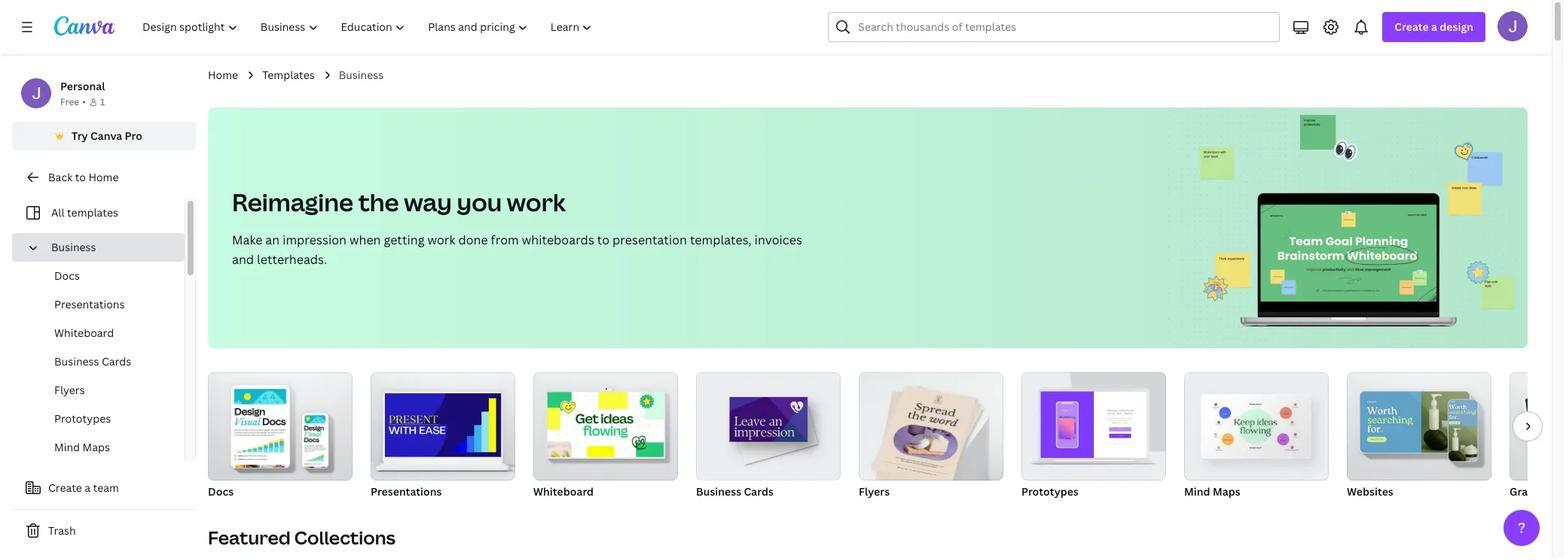 Task type: describe. For each thing, give the bounding box(es) containing it.
whiteboard link for business cards link corresponding to topmost docs link
[[24, 319, 185, 348]]

0 horizontal spatial home
[[88, 170, 119, 185]]

letterheads.
[[257, 252, 327, 268]]

try canva pro button
[[12, 122, 196, 151]]

all templates
[[51, 206, 118, 220]]

make
[[232, 232, 262, 249]]

top level navigation element
[[133, 12, 605, 42]]

back to home
[[48, 170, 119, 185]]

canva
[[90, 129, 122, 143]]

1 horizontal spatial whiteboard
[[533, 485, 594, 499]]

•
[[82, 96, 86, 108]]

presentations link for bottom docs link
[[371, 373, 515, 502]]

prototypes link for business cards link for bottom docs link
[[1021, 373, 1166, 502]]

prototypes link for business cards link corresponding to topmost docs link
[[24, 405, 185, 434]]

1 vertical spatial flyers
[[859, 485, 890, 499]]

getting
[[384, 232, 424, 249]]

mind maps link for prototypes link associated with business cards link corresponding to topmost docs link
[[24, 434, 185, 463]]

work inside the make an impression when getting work done from whiteboards to presentation templates, invoices and letterheads.
[[427, 232, 455, 249]]

0 vertical spatial work
[[507, 186, 566, 218]]

team
[[93, 481, 119, 496]]

flyers link for prototypes link for business cards link for bottom docs link
[[859, 373, 1003, 502]]

1 horizontal spatial cards
[[744, 485, 774, 499]]

whiteboard link for business cards link for bottom docs link
[[533, 373, 678, 502]]

templates
[[67, 206, 118, 220]]

from
[[491, 232, 519, 249]]

0 vertical spatial cards
[[102, 355, 131, 369]]

all
[[51, 206, 64, 220]]

create a design button
[[1383, 12, 1485, 42]]

mind maps link for prototypes link for business cards link for bottom docs link
[[1184, 373, 1329, 502]]

reimagine
[[232, 186, 353, 218]]

0 vertical spatial home
[[208, 68, 238, 82]]

the
[[358, 186, 399, 218]]

0 vertical spatial docs link
[[24, 262, 185, 291]]

all templates link
[[21, 199, 176, 227]]

0 horizontal spatial to
[[75, 170, 86, 185]]

1 vertical spatial presentations
[[371, 485, 442, 499]]

done
[[458, 232, 488, 249]]

1 horizontal spatial docs
[[208, 485, 234, 499]]

templates,
[[690, 232, 752, 249]]

flyers link for prototypes link associated with business cards link corresponding to topmost docs link
[[24, 377, 185, 405]]

trash
[[48, 524, 76, 539]]

0 horizontal spatial prototypes
[[54, 412, 111, 426]]

try
[[72, 129, 88, 143]]

make an impression when getting work done from whiteboards to presentation templates, invoices and letterheads.
[[232, 232, 802, 268]]

templates
[[262, 68, 315, 82]]

impression
[[283, 232, 347, 249]]

graphs link
[[1510, 373, 1563, 502]]



Task type: vqa. For each thing, say whether or not it's contained in the screenshot.
Create a blank Facebook Video Element
no



Task type: locate. For each thing, give the bounding box(es) containing it.
prototypes
[[54, 412, 111, 426], [1021, 485, 1079, 499]]

maps
[[82, 441, 110, 455], [1213, 485, 1240, 499]]

work up whiteboards
[[507, 186, 566, 218]]

0 vertical spatial mind
[[54, 441, 80, 455]]

invoices
[[754, 232, 802, 249]]

1 horizontal spatial whiteboard link
[[533, 373, 678, 502]]

1 horizontal spatial mind
[[1184, 485, 1210, 499]]

free
[[60, 96, 79, 108]]

websites link
[[1347, 373, 1492, 502]]

1 horizontal spatial presentations
[[371, 485, 442, 499]]

0 horizontal spatial whiteboard
[[54, 326, 114, 340]]

1 horizontal spatial presentations link
[[371, 373, 515, 502]]

mind
[[54, 441, 80, 455], [1184, 485, 1210, 499]]

0 horizontal spatial create
[[48, 481, 82, 496]]

0 vertical spatial presentations link
[[24, 291, 185, 319]]

websites
[[1347, 485, 1393, 499]]

0 vertical spatial business cards
[[54, 355, 131, 369]]

1 vertical spatial home
[[88, 170, 119, 185]]

featured collections
[[208, 526, 395, 551]]

1 horizontal spatial mind maps
[[1184, 485, 1240, 499]]

1 horizontal spatial mind maps link
[[1184, 373, 1329, 502]]

1 vertical spatial cards
[[744, 485, 774, 499]]

reimagine the way you work
[[232, 186, 566, 218]]

1
[[100, 96, 105, 108]]

a inside dropdown button
[[1431, 20, 1437, 34]]

business cards
[[54, 355, 131, 369], [696, 485, 774, 499]]

0 vertical spatial mind maps
[[54, 441, 110, 455]]

flyers link
[[859, 373, 1003, 502], [24, 377, 185, 405]]

whiteboard link
[[24, 319, 185, 348], [533, 373, 678, 502]]

1 horizontal spatial prototypes link
[[1021, 373, 1166, 502]]

collections
[[294, 526, 395, 551]]

1 vertical spatial maps
[[1213, 485, 1240, 499]]

0 horizontal spatial business cards
[[54, 355, 131, 369]]

0 vertical spatial create
[[1395, 20, 1429, 34]]

free •
[[60, 96, 86, 108]]

work left done
[[427, 232, 455, 249]]

whiteboard image
[[533, 373, 678, 481], [547, 393, 664, 458]]

featured
[[208, 526, 290, 551]]

0 horizontal spatial prototypes link
[[24, 405, 185, 434]]

business
[[339, 68, 384, 82], [51, 240, 96, 255], [54, 355, 99, 369], [696, 485, 741, 499]]

graphs
[[1510, 485, 1546, 499]]

create inside dropdown button
[[1395, 20, 1429, 34]]

1 horizontal spatial docs link
[[208, 373, 353, 502]]

0 horizontal spatial mind maps
[[54, 441, 110, 455]]

1 vertical spatial business cards
[[696, 485, 774, 499]]

1 horizontal spatial business cards link
[[696, 373, 841, 502]]

prototypes link
[[1021, 373, 1166, 502], [24, 405, 185, 434]]

1 horizontal spatial prototypes
[[1021, 485, 1079, 499]]

mind maps link
[[1184, 373, 1329, 502], [24, 434, 185, 463]]

reimagine the way you work image
[[1166, 108, 1528, 349]]

pro
[[125, 129, 142, 143]]

1 vertical spatial whiteboard
[[533, 485, 594, 499]]

back to home link
[[12, 163, 196, 193]]

0 vertical spatial flyers
[[54, 383, 85, 398]]

personal
[[60, 79, 105, 93]]

0 horizontal spatial mind maps link
[[24, 434, 185, 463]]

doc image
[[208, 373, 353, 481], [208, 373, 353, 481]]

a left design
[[1431, 20, 1437, 34]]

create a team
[[48, 481, 119, 496]]

business cards link for bottom docs link
[[696, 373, 841, 502]]

1 horizontal spatial a
[[1431, 20, 1437, 34]]

0 vertical spatial a
[[1431, 20, 1437, 34]]

1 horizontal spatial flyers
[[859, 485, 890, 499]]

1 vertical spatial mind
[[1184, 485, 1210, 499]]

0 horizontal spatial docs link
[[24, 262, 185, 291]]

0 horizontal spatial whiteboard link
[[24, 319, 185, 348]]

0 horizontal spatial docs
[[54, 269, 80, 283]]

way
[[404, 186, 452, 218]]

None search field
[[828, 12, 1280, 42]]

create inside 'button'
[[48, 481, 82, 496]]

1 horizontal spatial to
[[597, 232, 610, 249]]

when
[[349, 232, 381, 249]]

1 vertical spatial mind maps
[[1184, 485, 1240, 499]]

create
[[1395, 20, 1429, 34], [48, 481, 82, 496]]

0 horizontal spatial presentations link
[[24, 291, 185, 319]]

and
[[232, 252, 254, 268]]

create a team button
[[12, 474, 196, 504]]

1 horizontal spatial maps
[[1213, 485, 1240, 499]]

jacob simon image
[[1498, 11, 1528, 41]]

trash link
[[12, 517, 196, 547]]

back
[[48, 170, 72, 185]]

0 horizontal spatial presentations
[[54, 298, 125, 312]]

1 vertical spatial prototypes
[[1021, 485, 1079, 499]]

1 horizontal spatial home
[[208, 68, 238, 82]]

cards
[[102, 355, 131, 369], [744, 485, 774, 499]]

a for team
[[85, 481, 90, 496]]

1 vertical spatial create
[[48, 481, 82, 496]]

whiteboards
[[522, 232, 594, 249]]

0 horizontal spatial business cards link
[[24, 348, 185, 377]]

flyers
[[54, 383, 85, 398], [859, 485, 890, 499]]

mind maps
[[54, 441, 110, 455], [1184, 485, 1240, 499]]

create left design
[[1395, 20, 1429, 34]]

presentation image
[[371, 373, 515, 481], [385, 394, 501, 458]]

a
[[1431, 20, 1437, 34], [85, 481, 90, 496]]

to right back
[[75, 170, 86, 185]]

1 vertical spatial whiteboard link
[[533, 373, 678, 502]]

0 vertical spatial docs
[[54, 269, 80, 283]]

create for create a team
[[48, 481, 82, 496]]

an
[[265, 232, 280, 249]]

0 horizontal spatial cards
[[102, 355, 131, 369]]

whiteboard
[[54, 326, 114, 340], [533, 485, 594, 499]]

0 vertical spatial whiteboard link
[[24, 319, 185, 348]]

1 vertical spatial presentations link
[[371, 373, 515, 502]]

1 vertical spatial to
[[597, 232, 610, 249]]

0 horizontal spatial maps
[[82, 441, 110, 455]]

presentations
[[54, 298, 125, 312], [371, 485, 442, 499]]

a for design
[[1431, 20, 1437, 34]]

1 horizontal spatial business cards
[[696, 485, 774, 499]]

flyer image
[[859, 373, 1003, 481], [879, 386, 976, 486]]

docs down all
[[54, 269, 80, 283]]

0 horizontal spatial flyers link
[[24, 377, 185, 405]]

mind map image
[[1184, 373, 1329, 481], [1204, 398, 1307, 456]]

presentation
[[612, 232, 687, 249]]

1 horizontal spatial work
[[507, 186, 566, 218]]

to right whiteboards
[[597, 232, 610, 249]]

1 vertical spatial a
[[85, 481, 90, 496]]

to inside the make an impression when getting work done from whiteboards to presentation templates, invoices and letterheads.
[[597, 232, 610, 249]]

prototype image
[[1021, 373, 1166, 481], [1041, 392, 1147, 459]]

business card image
[[696, 373, 841, 481], [730, 398, 808, 442]]

home up the all templates 'link'
[[88, 170, 119, 185]]

business cards link for topmost docs link
[[24, 348, 185, 377]]

create for create a design
[[1395, 20, 1429, 34]]

1 horizontal spatial flyers link
[[859, 373, 1003, 502]]

0 vertical spatial whiteboard
[[54, 326, 114, 340]]

home link
[[208, 67, 238, 84]]

work
[[507, 186, 566, 218], [427, 232, 455, 249]]

templates link
[[262, 67, 315, 84]]

you
[[457, 186, 502, 218]]

presentations link
[[24, 291, 185, 319], [371, 373, 515, 502]]

0 vertical spatial to
[[75, 170, 86, 185]]

create a design
[[1395, 20, 1473, 34]]

a inside 'button'
[[85, 481, 90, 496]]

0 vertical spatial maps
[[82, 441, 110, 455]]

try canva pro
[[72, 129, 142, 143]]

1 vertical spatial work
[[427, 232, 455, 249]]

1 vertical spatial docs link
[[208, 373, 353, 502]]

a left team
[[85, 481, 90, 496]]

design
[[1440, 20, 1473, 34]]

0 horizontal spatial mind
[[54, 441, 80, 455]]

presentations link for topmost docs link
[[24, 291, 185, 319]]

1 vertical spatial docs
[[208, 485, 234, 499]]

home left templates
[[208, 68, 238, 82]]

create left team
[[48, 481, 82, 496]]

docs link
[[24, 262, 185, 291], [208, 373, 353, 502]]

0 vertical spatial prototypes
[[54, 412, 111, 426]]

0 horizontal spatial a
[[85, 481, 90, 496]]

0 horizontal spatial flyers
[[54, 383, 85, 398]]

docs up featured
[[208, 485, 234, 499]]

to
[[75, 170, 86, 185], [597, 232, 610, 249]]

graph image
[[1510, 373, 1563, 481]]

1 horizontal spatial create
[[1395, 20, 1429, 34]]

home
[[208, 68, 238, 82], [88, 170, 119, 185]]

Search search field
[[858, 13, 1270, 41]]

0 horizontal spatial work
[[427, 232, 455, 249]]

docs
[[54, 269, 80, 283], [208, 485, 234, 499]]

business cards link
[[24, 348, 185, 377], [696, 373, 841, 502]]

0 vertical spatial presentations
[[54, 298, 125, 312]]



